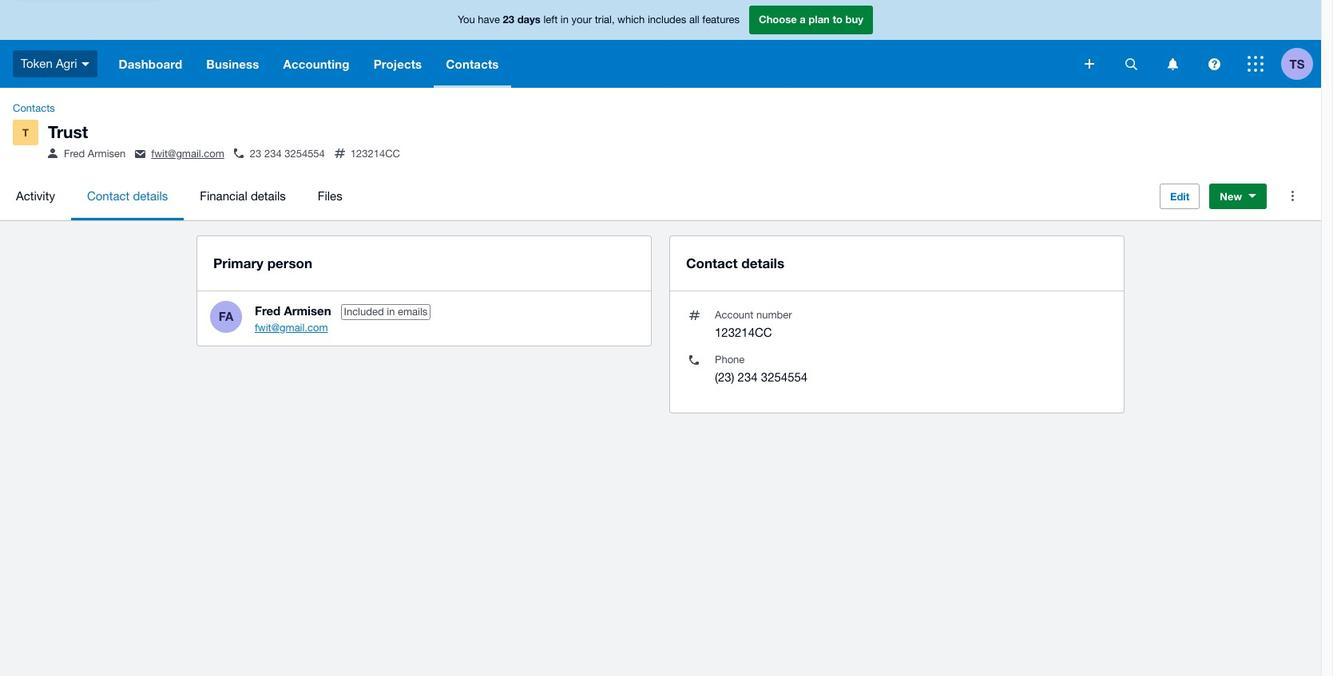 Task type: describe. For each thing, give the bounding box(es) containing it.
fwit@gmail.com link for primary person
[[255, 322, 328, 334]]

left
[[543, 14, 558, 26]]

trial,
[[595, 14, 615, 26]]

have
[[478, 14, 500, 26]]

financial
[[200, 189, 247, 203]]

included
[[344, 306, 384, 318]]

3254554 inside phone (23) 234 3254554
[[761, 370, 808, 384]]

fa
[[219, 309, 233, 324]]

svg image inside token agri popup button
[[81, 62, 89, 66]]

all
[[689, 14, 699, 26]]

0 horizontal spatial 23
[[250, 148, 261, 160]]

contact inside button
[[87, 189, 130, 203]]

ts
[[1290, 56, 1305, 71]]

0 horizontal spatial fred armisen
[[64, 148, 126, 160]]

1 horizontal spatial fred armisen
[[255, 303, 331, 318]]

123214cc inside account number 123214cc
[[715, 326, 772, 339]]

projects
[[374, 57, 422, 71]]

contact details button
[[71, 172, 184, 220]]

1 vertical spatial contact
[[686, 255, 738, 271]]

phone (23) 234 3254554
[[715, 354, 808, 384]]

email image
[[135, 150, 146, 158]]

phone number image
[[234, 149, 244, 158]]

choose
[[759, 13, 797, 26]]

account number 123214cc
[[715, 309, 792, 339]]

you have 23 days left in your trial, which includes all features
[[458, 13, 740, 26]]

0 vertical spatial 3254554
[[285, 148, 325, 160]]

0 horizontal spatial fred
[[64, 148, 85, 160]]

1 vertical spatial fred
[[255, 303, 281, 318]]

your
[[572, 14, 592, 26]]

contacts button
[[434, 40, 511, 88]]

number
[[756, 309, 792, 321]]

contact details inside button
[[87, 189, 168, 203]]

new
[[1220, 190, 1242, 203]]

business button
[[194, 40, 271, 88]]

token
[[21, 57, 53, 70]]

phone
[[715, 354, 745, 366]]

financial details
[[200, 189, 286, 203]]

in inside you have 23 days left in your trial, which includes all features
[[561, 14, 569, 26]]

2 horizontal spatial details
[[741, 255, 784, 271]]

(23)
[[715, 370, 734, 384]]

contacts for contacts popup button
[[446, 57, 499, 71]]

23 234 3254554
[[250, 148, 325, 160]]

you
[[458, 14, 475, 26]]

svg image
[[1167, 58, 1178, 70]]

fwit@gmail.com for trust
[[151, 148, 224, 160]]

days
[[517, 13, 541, 26]]

accounting
[[283, 57, 350, 71]]

activity button
[[0, 172, 71, 220]]

1 vertical spatial armisen
[[284, 303, 331, 318]]



Task type: locate. For each thing, give the bounding box(es) containing it.
1 horizontal spatial contact details
[[686, 255, 784, 271]]

0 vertical spatial 23
[[503, 13, 514, 26]]

234 right "phone number" image
[[264, 148, 282, 160]]

234 right "(23)" at right bottom
[[738, 370, 758, 384]]

1 horizontal spatial fred
[[255, 303, 281, 318]]

details right financial
[[251, 189, 286, 203]]

dashboard link
[[107, 40, 194, 88]]

1 vertical spatial fwit@gmail.com
[[255, 322, 328, 334]]

primary person
[[213, 255, 312, 271]]

0 vertical spatial contacts
[[446, 57, 499, 71]]

contacts for contacts link
[[13, 102, 55, 114]]

0 vertical spatial 123214cc
[[351, 148, 400, 160]]

banner containing ts
[[0, 0, 1321, 88]]

1 horizontal spatial 234
[[738, 370, 758, 384]]

contact
[[87, 189, 130, 203], [686, 255, 738, 271]]

svg image
[[1248, 56, 1264, 72], [1125, 58, 1137, 70], [1208, 58, 1220, 70], [1085, 59, 1094, 69], [81, 62, 89, 66]]

business
[[206, 57, 259, 71]]

fwit@gmail.com link right "email" "icon"
[[151, 148, 224, 160]]

files
[[318, 189, 342, 203]]

contact up account
[[686, 255, 738, 271]]

details
[[133, 189, 168, 203], [251, 189, 286, 203], [741, 255, 784, 271]]

1 vertical spatial 23
[[250, 148, 261, 160]]

in left emails
[[387, 306, 395, 318]]

0 vertical spatial contact
[[87, 189, 130, 203]]

details for contact details button
[[133, 189, 168, 203]]

fred armisen down trust
[[64, 148, 126, 160]]

1 horizontal spatial in
[[561, 14, 569, 26]]

23 inside "banner"
[[503, 13, 514, 26]]

details inside financial details button
[[251, 189, 286, 203]]

234 inside phone (23) 234 3254554
[[738, 370, 758, 384]]

0 horizontal spatial 234
[[264, 148, 282, 160]]

which
[[618, 14, 645, 26]]

projects button
[[362, 40, 434, 88]]

0 vertical spatial in
[[561, 14, 569, 26]]

fwit@gmail.com link
[[151, 148, 224, 160], [255, 322, 328, 334]]

0 horizontal spatial armisen
[[88, 148, 126, 160]]

plan
[[809, 13, 830, 26]]

0 vertical spatial fred armisen
[[64, 148, 126, 160]]

23
[[503, 13, 514, 26], [250, 148, 261, 160]]

23 right "phone number" image
[[250, 148, 261, 160]]

fred armisen down person
[[255, 303, 331, 318]]

trust
[[48, 122, 88, 142]]

0 vertical spatial armisen
[[88, 148, 126, 160]]

1 horizontal spatial contacts
[[446, 57, 499, 71]]

armisen down person
[[284, 303, 331, 318]]

0 horizontal spatial contacts
[[13, 102, 55, 114]]

234
[[264, 148, 282, 160], [738, 370, 758, 384]]

contact details down "email" "icon"
[[87, 189, 168, 203]]

details up number
[[741, 255, 784, 271]]

fwit@gmail.com for primary person
[[255, 322, 328, 334]]

actions menu image
[[1276, 180, 1308, 212]]

includes
[[648, 14, 686, 26]]

1 horizontal spatial contact
[[686, 255, 738, 271]]

0 vertical spatial fwit@gmail.com
[[151, 148, 224, 160]]

armisen left "email" "icon"
[[88, 148, 126, 160]]

account
[[715, 309, 754, 321]]

a
[[800, 13, 806, 26]]

1 horizontal spatial details
[[251, 189, 286, 203]]

t
[[22, 126, 29, 139]]

0 vertical spatial 234
[[264, 148, 282, 160]]

primary person image
[[48, 149, 58, 158]]

fwit@gmail.com link for trust
[[151, 148, 224, 160]]

account number image
[[335, 149, 345, 158]]

contacts down you
[[446, 57, 499, 71]]

3254554
[[285, 148, 325, 160], [761, 370, 808, 384]]

0 horizontal spatial 123214cc
[[351, 148, 400, 160]]

financial details button
[[184, 172, 302, 220]]

to
[[833, 13, 843, 26]]

0 horizontal spatial 3254554
[[285, 148, 325, 160]]

1 vertical spatial in
[[387, 306, 395, 318]]

1 horizontal spatial armisen
[[284, 303, 331, 318]]

banner
[[0, 0, 1321, 88]]

contacts inside contacts popup button
[[446, 57, 499, 71]]

1 horizontal spatial fwit@gmail.com link
[[255, 322, 328, 334]]

fred
[[64, 148, 85, 160], [255, 303, 281, 318]]

1 horizontal spatial 23
[[503, 13, 514, 26]]

1 vertical spatial 234
[[738, 370, 758, 384]]

1 vertical spatial fred armisen
[[255, 303, 331, 318]]

1 vertical spatial 123214cc
[[715, 326, 772, 339]]

edit button
[[1160, 183, 1200, 209]]

person
[[267, 255, 312, 271]]

0 vertical spatial fwit@gmail.com link
[[151, 148, 224, 160]]

dashboard
[[119, 57, 182, 71]]

23 right have
[[503, 13, 514, 26]]

edit
[[1170, 190, 1190, 203]]

token agri button
[[0, 40, 107, 88]]

token agri
[[21, 57, 77, 70]]

1 vertical spatial contacts
[[13, 102, 55, 114]]

details inside contact details button
[[133, 189, 168, 203]]

fwit@gmail.com down person
[[255, 322, 328, 334]]

1 horizontal spatial fwit@gmail.com
[[255, 322, 328, 334]]

0 horizontal spatial contact
[[87, 189, 130, 203]]

123214cc right account number icon
[[351, 148, 400, 160]]

primary
[[213, 255, 264, 271]]

fwit@gmail.com right "email" "icon"
[[151, 148, 224, 160]]

123214cc
[[351, 148, 400, 160], [715, 326, 772, 339]]

contact details up account
[[686, 255, 784, 271]]

1 horizontal spatial 3254554
[[761, 370, 808, 384]]

0 horizontal spatial in
[[387, 306, 395, 318]]

0 horizontal spatial contact details
[[87, 189, 168, 203]]

0 horizontal spatial details
[[133, 189, 168, 203]]

files button
[[302, 172, 358, 220]]

activity
[[16, 189, 55, 203]]

3254554 right "(23)" at right bottom
[[761, 370, 808, 384]]

fwit@gmail.com
[[151, 148, 224, 160], [255, 322, 328, 334]]

contacts up t
[[13, 102, 55, 114]]

armisen
[[88, 148, 126, 160], [284, 303, 331, 318]]

accounting button
[[271, 40, 362, 88]]

buy
[[846, 13, 863, 26]]

features
[[702, 14, 740, 26]]

contacts inside contacts link
[[13, 102, 55, 114]]

contact details
[[87, 189, 168, 203], [686, 255, 784, 271]]

emails
[[398, 306, 428, 318]]

fred right primary person icon
[[64, 148, 85, 160]]

fwit@gmail.com link down person
[[255, 322, 328, 334]]

0 horizontal spatial fwit@gmail.com link
[[151, 148, 224, 160]]

details down "email" "icon"
[[133, 189, 168, 203]]

included in emails
[[344, 306, 428, 318]]

ts button
[[1281, 40, 1321, 88]]

menu
[[0, 172, 1147, 220]]

choose a plan to buy
[[759, 13, 863, 26]]

3254554 left account number icon
[[285, 148, 325, 160]]

0 horizontal spatial fwit@gmail.com
[[151, 148, 224, 160]]

fred armisen
[[64, 148, 126, 160], [255, 303, 331, 318]]

fred right 'fa'
[[255, 303, 281, 318]]

in
[[561, 14, 569, 26], [387, 306, 395, 318]]

1 horizontal spatial 123214cc
[[715, 326, 772, 339]]

contacts link
[[6, 101, 61, 117]]

0 vertical spatial contact details
[[87, 189, 168, 203]]

in right left
[[561, 14, 569, 26]]

1 vertical spatial 3254554
[[761, 370, 808, 384]]

contact right activity
[[87, 189, 130, 203]]

contacts
[[446, 57, 499, 71], [13, 102, 55, 114]]

menu containing activity
[[0, 172, 1147, 220]]

agri
[[56, 57, 77, 70]]

details for financial details button
[[251, 189, 286, 203]]

1 vertical spatial contact details
[[686, 255, 784, 271]]

1 vertical spatial fwit@gmail.com link
[[255, 322, 328, 334]]

new button
[[1210, 183, 1267, 209]]

0 vertical spatial fred
[[64, 148, 85, 160]]

123214cc down account
[[715, 326, 772, 339]]



Task type: vqa. For each thing, say whether or not it's contained in the screenshot.
Name A short title for this account (limited to 150 characters)
no



